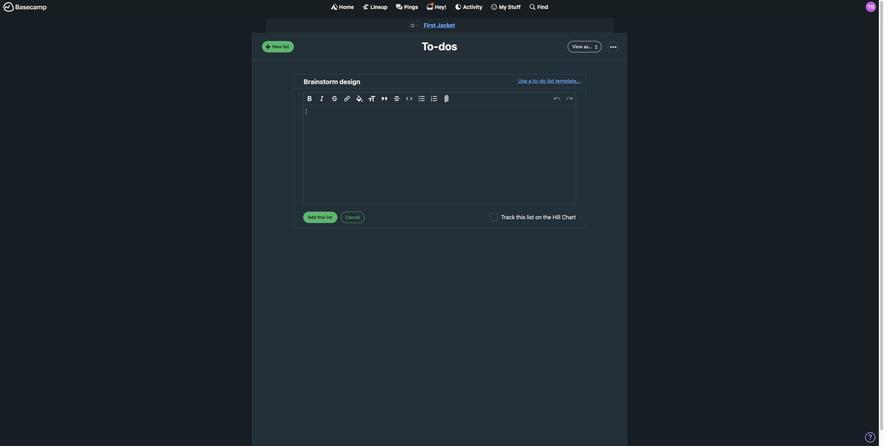Task type: vqa. For each thing, say whether or not it's contained in the screenshot.
My Stuff popup button
yes



Task type: describe. For each thing, give the bounding box(es) containing it.
find button
[[529, 3, 548, 10]]

2 vertical spatial list
[[527, 215, 534, 221]]

on
[[536, 215, 542, 221]]

find
[[537, 4, 548, 10]]

pings
[[404, 4, 418, 10]]

track this list on the hill chart
[[501, 215, 576, 221]]

main element
[[0, 0, 879, 13]]

first jacket link
[[424, 22, 455, 28]]

hill chart
[[553, 215, 576, 221]]

home
[[339, 4, 354, 10]]

track
[[501, 215, 515, 221]]

a
[[529, 78, 531, 84]]

list inside "link"
[[283, 44, 289, 49]]

pings button
[[396, 3, 418, 10]]

activity
[[463, 4, 483, 10]]

to-
[[533, 78, 540, 84]]

template...
[[556, 78, 581, 84]]

Name this list… text field
[[304, 77, 518, 87]]

use
[[518, 78, 527, 84]]

activity link
[[455, 3, 483, 10]]

view as… button
[[568, 41, 602, 52]]

view as…
[[573, 44, 592, 49]]

use a to-do list template... link
[[518, 77, 581, 87]]

view
[[573, 44, 583, 49]]



Task type: locate. For each thing, give the bounding box(es) containing it.
tyler black image
[[866, 2, 876, 12]]

cancel button
[[341, 212, 365, 223]]

2 horizontal spatial list
[[547, 78, 554, 84]]

my stuff button
[[491, 3, 521, 10]]

None submit
[[303, 212, 337, 223]]

0 horizontal spatial list
[[283, 44, 289, 49]]

new
[[272, 44, 282, 49]]

new list link
[[262, 41, 294, 52]]

to-dos
[[422, 40, 457, 53]]

list right do
[[547, 78, 554, 84]]

to-
[[422, 40, 439, 53]]

1 vertical spatial list
[[547, 78, 554, 84]]

home link
[[331, 3, 354, 10]]

my
[[499, 4, 507, 10]]

new list
[[272, 44, 289, 49]]

first jacket
[[424, 22, 455, 28]]

jacket
[[437, 22, 455, 28]]

0 vertical spatial list
[[283, 44, 289, 49]]

list
[[283, 44, 289, 49], [547, 78, 554, 84], [527, 215, 534, 221]]

my stuff
[[499, 4, 521, 10]]

lineup link
[[362, 3, 388, 10]]

do
[[540, 78, 546, 84]]

use a to-do list template...
[[518, 78, 581, 84]]

hey! button
[[427, 2, 447, 10]]

dos
[[438, 40, 457, 53]]

To-do list description: Add extra details or attach a file text field
[[303, 105, 576, 205]]

hey!
[[435, 4, 447, 10]]

this
[[516, 215, 525, 221]]

1 horizontal spatial list
[[527, 215, 534, 221]]

first
[[424, 22, 436, 28]]

list right new
[[283, 44, 289, 49]]

stuff
[[508, 4, 521, 10]]

cancel
[[346, 215, 360, 220]]

list left on
[[527, 215, 534, 221]]

the
[[543, 215, 551, 221]]

as…
[[584, 44, 592, 49]]

switch accounts image
[[3, 2, 47, 12]]

lineup
[[370, 4, 388, 10]]



